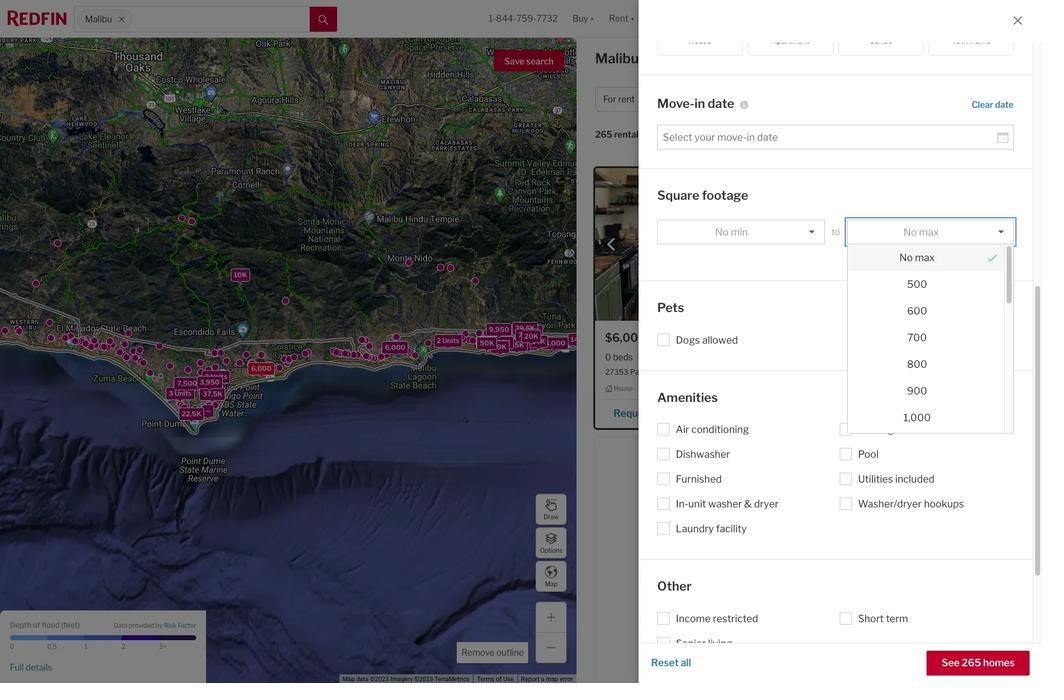 Task type: describe. For each thing, give the bounding box(es) containing it.
—
[[205, 406, 211, 415]]

(855)
[[926, 408, 952, 420]]

17.7k
[[483, 339, 502, 347]]

2 horizontal spatial malibu,
[[941, 638, 966, 647]]

remove
[[462, 648, 495, 658]]

1 for 1 bath
[[640, 352, 644, 363]]

data
[[114, 622, 127, 630]]

1,742
[[903, 622, 925, 632]]

utilities included
[[858, 474, 935, 485]]

senior
[[676, 638, 706, 650]]

dialog containing no max
[[847, 244, 1014, 458]]

$6,000 /mo
[[605, 332, 667, 345]]

terms of use link
[[477, 676, 514, 683]]

sq for 1,742
[[927, 622, 936, 632]]

800
[[907, 359, 928, 370]]

of for depth
[[33, 620, 40, 630]]

Apartment checkbox
[[748, 12, 833, 56]]

600
[[907, 305, 928, 317]]

washer
[[708, 499, 742, 510]]

1 for 1
[[84, 643, 87, 651]]

beds right 5
[[832, 352, 852, 363]]

2 horizontal spatial 90265
[[980, 638, 1004, 647]]

risk
[[164, 622, 176, 630]]

photo of 27353 pacific coast hwy, malibu, ca 90265 image
[[595, 168, 803, 321]]

laundry facility
[[676, 523, 747, 535]]

4 beds
[[824, 622, 852, 632]]

37.5k
[[202, 390, 222, 399]]

reset all button
[[651, 651, 691, 676]]

900
[[907, 385, 927, 397]]

price button
[[664, 87, 717, 112]]

1,100 image
[[848, 431, 1004, 458]]

1 horizontal spatial malibu,
[[884, 368, 908, 377]]

malibu for malibu
[[85, 14, 112, 24]]

type
[[756, 94, 774, 105]]

1-844-759-7732 link
[[489, 13, 558, 24]]

allowed for cats allowed
[[890, 334, 926, 346]]

living
[[708, 638, 733, 650]]

2 ©2023 from the left
[[414, 676, 433, 683]]

home type
[[730, 94, 774, 105]]

hwy,
[[678, 368, 694, 377]]

Townhome checkbox
[[929, 12, 1014, 56]]

wildlife
[[843, 368, 869, 377]]

save search
[[504, 56, 554, 66]]

:
[[677, 129, 679, 140]]

7,500
[[177, 379, 197, 388]]

0 horizontal spatial malibu,
[[696, 368, 720, 377]]

pacific for $10,500
[[847, 638, 871, 647]]

provided
[[129, 622, 154, 630]]

in-unit washer & dryer
[[676, 499, 779, 510]]

2.5
[[859, 622, 871, 632]]

(855) 606-3878
[[926, 408, 1005, 420]]

favorite button checkbox
[[996, 331, 1012, 347]]

washer/dryer hookups
[[858, 499, 964, 510]]

footage
[[702, 188, 748, 203]]

terms
[[477, 676, 494, 683]]

short term
[[858, 613, 908, 625]]

date inside button
[[995, 99, 1014, 110]]

list box containing no max
[[847, 219, 1014, 458]]

no min
[[715, 226, 748, 238]]

no left the min at the right of page
[[715, 226, 729, 238]]

remove malibu image
[[118, 16, 125, 23]]

error
[[560, 676, 573, 683]]

house inside checkbox
[[689, 36, 711, 45]]

map for map data ©2023  imagery ©2023 terrametrics
[[343, 676, 355, 683]]

reset all
[[651, 657, 691, 669]]

request a tour for 1st request a tour button
[[614, 408, 682, 420]]

no max inside the no max element
[[900, 252, 935, 264]]

beds for $10,500 /mo
[[832, 622, 852, 632]]

/mo for $6,000
[[646, 332, 667, 345]]

dogs
[[676, 334, 700, 346]]

condo
[[870, 36, 893, 45]]

2 horizontal spatial units
[[442, 336, 459, 345]]

map for map
[[545, 580, 558, 588]]

no max element
[[848, 244, 1004, 271]]

malibu apartments for rent
[[595, 50, 777, 66]]

7,895
[[518, 331, 538, 340]]

&
[[744, 499, 752, 510]]

11770 pacific coast hwy unit aa, malibu, ca 90265
[[824, 638, 1004, 647]]

air
[[676, 424, 689, 436]]

move-in date
[[657, 96, 735, 111]]

see 265 homes button
[[927, 651, 1030, 676]]

laundry
[[676, 523, 714, 535]]

risk factor link
[[164, 622, 196, 631]]

1 horizontal spatial 19k
[[512, 340, 525, 349]]

to
[[832, 227, 840, 237]]

bath
[[646, 352, 664, 363]]

restricted
[[713, 613, 758, 625]]

next button image
[[780, 239, 793, 251]]

tour for 1st request a tour button
[[663, 408, 682, 420]]

$10,500 /mo
[[824, 601, 892, 614]]

1 horizontal spatial a
[[655, 408, 661, 420]]

save
[[504, 56, 525, 66]]

Select your move-in date text field
[[663, 131, 998, 143]]

full
[[10, 662, 24, 673]]

(855) 606-3878 link
[[914, 402, 1012, 423]]

amenities
[[657, 390, 718, 405]]

0 horizontal spatial date
[[708, 96, 735, 111]]

1,000
[[904, 412, 931, 424]]

remove outline
[[462, 648, 524, 658]]

senior living
[[676, 638, 733, 650]]

1 ©2023 from the left
[[370, 676, 389, 683]]

0 horizontal spatial 90265
[[734, 368, 758, 377]]

$6,000
[[605, 332, 646, 345]]

0 horizontal spatial 75k
[[479, 338, 493, 347]]

2 horizontal spatial a
[[874, 408, 879, 420]]

2 horizontal spatial ca
[[968, 638, 978, 647]]

2 horizontal spatial house
[[833, 385, 852, 393]]

clear
[[972, 99, 994, 110]]

0 for 0
[[10, 643, 14, 651]]

allowed for dogs allowed
[[702, 334, 738, 346]]

google image
[[3, 667, 44, 684]]

1 horizontal spatial 6,000
[[385, 343, 405, 352]]

depth of flood ( feet )
[[10, 620, 80, 630]]

map
[[546, 676, 558, 683]]

0 horizontal spatial house
[[614, 385, 633, 393]]

1 horizontal spatial ca
[[910, 368, 921, 377]]

request for 1st request a tour button
[[614, 408, 653, 420]]

search
[[526, 56, 554, 66]]

1-
[[489, 13, 496, 24]]

map region
[[0, 0, 632, 684]]

)
[[78, 620, 80, 630]]

map data ©2023  imagery ©2023 terrametrics
[[343, 676, 470, 683]]

square footage
[[657, 188, 748, 203]]

photo of 6811 wildlife rd, malibu, ca 90265 image
[[814, 168, 1022, 321]]

home type button
[[722, 87, 798, 112]]

7732
[[537, 13, 558, 24]]

3878
[[978, 408, 1005, 420]]



Task type: vqa. For each thing, say whether or not it's contained in the screenshot.
leftmost the 'Street View'
no



Task type: locate. For each thing, give the bounding box(es) containing it.
request down 27353
[[614, 408, 653, 420]]

air conditioning
[[676, 424, 749, 436]]

0 vertical spatial sq
[[929, 352, 939, 363]]

265 rentals
[[595, 129, 643, 140]]

units
[[442, 336, 459, 345], [210, 372, 227, 381], [174, 389, 191, 398]]

0 vertical spatial pacific
[[630, 368, 654, 377]]

0 horizontal spatial 10k
[[234, 270, 247, 279]]

date
[[708, 96, 735, 111], [995, 99, 1014, 110]]

0 vertical spatial map
[[545, 580, 558, 588]]

tour up parking allowed
[[881, 408, 901, 420]]

1 horizontal spatial 14k
[[571, 335, 584, 344]]

0 horizontal spatial of
[[33, 620, 40, 630]]

homes
[[983, 657, 1015, 669]]

1 horizontal spatial malibu
[[595, 50, 639, 66]]

full details button
[[10, 662, 52, 673]]

term
[[886, 613, 908, 625]]

1 horizontal spatial pacific
[[847, 638, 871, 647]]

©2023 right data
[[370, 676, 389, 683]]

previous button image
[[605, 239, 618, 251]]

0 vertical spatial coast
[[656, 368, 676, 377]]

5 beds
[[824, 352, 852, 363]]

list box
[[847, 219, 1014, 458]]

for
[[603, 94, 616, 105]]

1-844-759-7732
[[489, 13, 558, 24]]

0 vertical spatial 265
[[595, 129, 613, 140]]

0 horizontal spatial request a tour button
[[605, 403, 695, 422]]

rd,
[[871, 368, 882, 377]]

1 vertical spatial malibu
[[595, 50, 639, 66]]

ft up aa,
[[938, 622, 945, 632]]

0 horizontal spatial ca
[[722, 368, 733, 377]]

27353 pacific coast hwy, malibu, ca 90265
[[605, 368, 758, 377]]

allowed for parking allowed
[[896, 424, 932, 436]]

2 vertical spatial 2
[[122, 643, 125, 651]]

max up the no max element
[[919, 226, 939, 238]]

0 horizontal spatial 0
[[10, 643, 14, 651]]

no up the no max element
[[904, 226, 917, 238]]

imagery
[[390, 676, 413, 683]]

beds for $6,000 /mo
[[613, 352, 633, 363]]

0 horizontal spatial map
[[343, 676, 355, 683]]

feet
[[63, 620, 78, 630]]

/mo up baths
[[871, 601, 892, 614]]

in-
[[676, 499, 689, 510]]

2 down "data"
[[122, 643, 125, 651]]

1
[[640, 352, 644, 363], [84, 643, 87, 651]]

0 horizontal spatial 6,000
[[251, 365, 271, 373]]

0 vertical spatial no max
[[904, 226, 939, 238]]

0 vertical spatial 10k
[[234, 270, 247, 279]]

baths
[[873, 622, 896, 632]]

1 horizontal spatial coast
[[872, 638, 893, 647]]

malibu for malibu apartments for rent
[[595, 50, 639, 66]]

75k down 7,895
[[514, 341, 528, 349]]

coast for $10,500 /mo
[[872, 638, 893, 647]]

19k down "9,950"
[[493, 342, 506, 351]]

10k
[[234, 270, 247, 279], [494, 338, 507, 347]]

cats allowed
[[867, 334, 926, 346]]

90265 down the dogs allowed
[[734, 368, 758, 377]]

photo of 11770 pacific coast hwy unit aa, malibu, ca 90265 image
[[814, 438, 1022, 591]]

unit
[[689, 499, 706, 510]]

clear date button
[[971, 93, 1014, 115]]

2 units up 37.5k
[[204, 372, 227, 381]]

0 vertical spatial 2 units
[[436, 336, 459, 345]]

no up 500
[[900, 252, 913, 264]]

1,742 sq ft
[[903, 622, 945, 632]]

0 horizontal spatial ©2023
[[370, 676, 389, 683]]

malibu up 'for rent'
[[595, 50, 639, 66]]

0 vertical spatial 29.5k
[[515, 324, 535, 333]]

use
[[503, 676, 514, 683]]

2 units left 17.7k at the left of the page
[[436, 336, 459, 345]]

1 horizontal spatial 2 units
[[436, 336, 459, 345]]

ft for 5,232 sq ft
[[940, 352, 947, 363]]

1 horizontal spatial 2
[[204, 372, 209, 381]]

0 horizontal spatial 1
[[84, 643, 87, 651]]

©2023 right imagery at left bottom
[[414, 676, 433, 683]]

0 vertical spatial units
[[442, 336, 459, 345]]

1 vertical spatial coast
[[872, 638, 893, 647]]

house down 6811
[[833, 385, 852, 393]]

ca down the dogs allowed
[[722, 368, 733, 377]]

sort :
[[658, 129, 679, 140]]

21.5k
[[516, 339, 535, 348]]

0 horizontal spatial request
[[614, 408, 653, 420]]

1 vertical spatial sq
[[927, 622, 936, 632]]

of for terms
[[496, 676, 502, 683]]

of left the use
[[496, 676, 502, 683]]

0 vertical spatial malibu
[[85, 14, 112, 24]]

clear date
[[972, 99, 1014, 110]]

recommended
[[681, 129, 743, 140]]

265 inside see 265 homes button
[[962, 657, 981, 669]]

0 vertical spatial 6,000
[[385, 343, 405, 352]]

favorite button image
[[996, 331, 1012, 347]]

a up parking
[[874, 408, 879, 420]]

1 horizontal spatial 10k
[[494, 338, 507, 347]]

2 request from the left
[[832, 408, 872, 420]]

date right clear
[[995, 99, 1014, 110]]

90265 down 5,232 sq ft
[[922, 368, 946, 377]]

55k
[[510, 341, 524, 350]]

max inside the no max element
[[915, 252, 935, 264]]

19k down 7,895
[[512, 340, 525, 349]]

1 horizontal spatial map
[[545, 580, 558, 588]]

map left data
[[343, 676, 355, 683]]

ft for 1,742 sq ft
[[938, 622, 945, 632]]

1 horizontal spatial ©2023
[[414, 676, 433, 683]]

5,232 sq ft
[[903, 352, 947, 363]]

0.5
[[47, 643, 57, 651]]

map inside button
[[545, 580, 558, 588]]

pacific for $6,000
[[630, 368, 654, 377]]

1 tour from the left
[[663, 408, 682, 420]]

no for the no max element
[[900, 252, 913, 264]]

0 up 27353
[[605, 352, 611, 363]]

pets
[[657, 300, 684, 315]]

sq up aa,
[[927, 622, 936, 632]]

1 request a tour button from the left
[[605, 403, 695, 422]]

0 horizontal spatial 19k
[[493, 342, 506, 351]]

1 vertical spatial /mo
[[871, 601, 892, 614]]

1 horizontal spatial 90265
[[922, 368, 946, 377]]

no max
[[904, 226, 939, 238], [900, 252, 935, 264]]

3,950
[[199, 378, 219, 387]]

9,950
[[489, 326, 509, 334]]

request a tour up parking
[[832, 408, 901, 420]]

options button
[[536, 528, 567, 559]]

1 horizontal spatial 75k
[[514, 341, 528, 349]]

sort
[[658, 129, 677, 140]]

1 horizontal spatial request a tour
[[832, 408, 901, 420]]

no max up 500
[[900, 252, 935, 264]]

other
[[657, 579, 692, 594]]

request a tour button up air
[[605, 403, 695, 422]]

request a tour up air
[[614, 408, 682, 420]]

14k
[[571, 335, 584, 344], [532, 337, 545, 346]]

2 request a tour button from the left
[[824, 403, 914, 422]]

2 tour from the left
[[881, 408, 901, 420]]

sq right 800
[[929, 352, 939, 363]]

$10,500
[[824, 601, 871, 614]]

1 vertical spatial units
[[210, 372, 227, 381]]

2 request a tour from the left
[[832, 408, 901, 420]]

1 bath
[[640, 352, 664, 363]]

0 horizontal spatial 265
[[595, 129, 613, 140]]

option group
[[657, 12, 1014, 56]]

furnished
[[676, 474, 722, 485]]

rent
[[618, 94, 635, 105]]

1 vertical spatial max
[[915, 252, 935, 264]]

request a tour for 1st request a tour button from right
[[832, 408, 901, 420]]

1 vertical spatial ft
[[938, 622, 945, 632]]

265 right see
[[962, 657, 981, 669]]

1 right '0.5'
[[84, 643, 87, 651]]

ca
[[722, 368, 733, 377], [910, 368, 921, 377], [968, 638, 978, 647]]

dialog
[[847, 244, 1014, 458]]

16.5k
[[520, 327, 540, 336]]

pacific down 2.5
[[847, 638, 871, 647]]

malibu, right rd,
[[884, 368, 908, 377]]

data
[[356, 676, 369, 683]]

1 vertical spatial 265
[[962, 657, 981, 669]]

1 horizontal spatial 1
[[640, 352, 644, 363]]

units down 7,500
[[174, 389, 191, 398]]

full details
[[10, 662, 52, 673]]

ca up see 265 homes on the right bottom of the page
[[968, 638, 978, 647]]

1 horizontal spatial /mo
[[871, 601, 892, 614]]

hwy
[[894, 638, 910, 647]]

draw
[[544, 513, 559, 521]]

90265 up homes
[[980, 638, 1004, 647]]

square
[[657, 188, 700, 203]]

0 horizontal spatial units
[[174, 389, 191, 398]]

0 horizontal spatial /mo
[[646, 332, 667, 345]]

house down 27353
[[614, 385, 633, 393]]

2 horizontal spatial 2
[[436, 336, 441, 345]]

map down options
[[545, 580, 558, 588]]

1 horizontal spatial units
[[210, 372, 227, 381]]

townhome
[[952, 36, 991, 45]]

House checkbox
[[657, 12, 743, 56]]

coast down "bath"
[[656, 368, 676, 377]]

request for 1st request a tour button from right
[[832, 408, 872, 420]]

18k
[[523, 340, 536, 349]]

house up 'malibu apartments for rent'
[[689, 36, 711, 45]]

844-
[[496, 13, 517, 24]]

1 vertical spatial of
[[496, 676, 502, 683]]

report a map error
[[521, 676, 573, 683]]

pool
[[858, 449, 879, 461]]

coast down baths
[[872, 638, 893, 647]]

1 horizontal spatial request
[[832, 408, 872, 420]]

0 horizontal spatial tour
[[663, 408, 682, 420]]

no inside dialog
[[900, 252, 913, 264]]

1 horizontal spatial of
[[496, 676, 502, 683]]

no for list box containing no max
[[904, 226, 917, 238]]

1 vertical spatial pacific
[[847, 638, 871, 647]]

table
[[996, 132, 1021, 144]]

malibu,
[[696, 368, 720, 377], [884, 368, 908, 377], [941, 638, 966, 647]]

2 left 17.7k at the left of the page
[[436, 336, 441, 345]]

1 horizontal spatial date
[[995, 99, 1014, 110]]

1 vertical spatial map
[[343, 676, 355, 683]]

1 horizontal spatial request a tour button
[[824, 403, 914, 422]]

27353
[[605, 368, 629, 377]]

1 request a tour from the left
[[614, 408, 682, 420]]

Condo checkbox
[[838, 12, 924, 56]]

0 vertical spatial max
[[919, 226, 939, 238]]

tour for 1st request a tour button from right
[[881, 408, 901, 420]]

outline
[[496, 648, 524, 658]]

max up 500
[[915, 252, 935, 264]]

75k left 28k
[[479, 338, 493, 347]]

beds right 4
[[832, 622, 852, 632]]

malibu left remove malibu image
[[85, 14, 112, 24]]

ca down the 5,232
[[910, 368, 921, 377]]

max
[[919, 226, 939, 238], [915, 252, 935, 264]]

request up parking
[[832, 408, 872, 420]]

1 vertical spatial 10k
[[494, 338, 507, 347]]

submit search image
[[318, 15, 328, 25]]

14k right the 8,000
[[571, 335, 584, 344]]

0 horizontal spatial 14k
[[532, 337, 545, 346]]

/mo up "bath"
[[646, 332, 667, 345]]

units left 17.7k at the left of the page
[[442, 336, 459, 345]]

flood
[[42, 620, 60, 630]]

date right in
[[708, 96, 735, 111]]

2 up 37.5k
[[204, 372, 209, 381]]

0 horizontal spatial a
[[541, 676, 545, 683]]

1 horizontal spatial tour
[[881, 408, 901, 420]]

1 vertical spatial no max
[[900, 252, 935, 264]]

sq for 5,232
[[929, 352, 939, 363]]

ft right 800
[[940, 352, 947, 363]]

0 horizontal spatial malibu
[[85, 14, 112, 24]]

request a tour button up parking
[[824, 403, 914, 422]]

0 up full
[[10, 643, 14, 651]]

2 vertical spatial units
[[174, 389, 191, 398]]

units up 37.5k
[[210, 372, 227, 381]]

265 left rentals
[[595, 129, 613, 140]]

0 for 0 beds
[[605, 352, 611, 363]]

8,000
[[545, 339, 565, 348]]

pacific down 1 bath
[[630, 368, 654, 377]]

0 horizontal spatial 2
[[122, 643, 125, 651]]

reset
[[651, 657, 679, 669]]

ft
[[940, 352, 947, 363], [938, 622, 945, 632]]

0 horizontal spatial 2 units
[[204, 372, 227, 381]]

option group containing house
[[657, 12, 1014, 56]]

0 vertical spatial 2
[[436, 336, 441, 345]]

0 vertical spatial ft
[[940, 352, 947, 363]]

22.5k
[[181, 410, 201, 418]]

29.5k
[[515, 324, 535, 333], [516, 339, 536, 348]]

1 request from the left
[[614, 408, 653, 420]]

1 vertical spatial 29.5k
[[516, 339, 536, 348]]

beds up 27353
[[613, 352, 633, 363]]

see
[[942, 657, 960, 669]]

/mo for $10,500
[[871, 601, 892, 614]]

a left map
[[541, 676, 545, 683]]

20k
[[524, 332, 538, 341]]

income restricted
[[676, 613, 758, 625]]

90265
[[734, 368, 758, 377], [922, 368, 946, 377], [980, 638, 1004, 647]]

0 horizontal spatial request a tour
[[614, 408, 682, 420]]

1 vertical spatial 2 units
[[204, 372, 227, 381]]

1 vertical spatial 1
[[84, 643, 87, 651]]

1 horizontal spatial house
[[689, 36, 711, 45]]

allowed up the 5,232
[[890, 334, 926, 346]]

parking allowed
[[858, 424, 932, 436]]

0 horizontal spatial coast
[[656, 368, 676, 377]]

no max up the no max element
[[904, 226, 939, 238]]

14k down 16.5k at the top of page
[[532, 337, 545, 346]]

allowed right dogs on the right of the page
[[702, 334, 738, 346]]

0 horizontal spatial pacific
[[630, 368, 654, 377]]

malibu, right aa,
[[941, 638, 966, 647]]

malibu, right "hwy,"
[[696, 368, 720, 377]]

coast for $6,000 /mo
[[656, 368, 676, 377]]

1 left "bath"
[[640, 352, 644, 363]]

cats
[[867, 334, 888, 346]]

0 vertical spatial of
[[33, 620, 40, 630]]

allowed down 1,000
[[896, 424, 932, 436]]

$37,500
[[824, 332, 872, 345]]

6,000
[[385, 343, 405, 352], [251, 365, 271, 373]]

1 horizontal spatial 0
[[605, 352, 611, 363]]

map
[[545, 580, 558, 588], [343, 676, 355, 683]]

11770
[[824, 638, 845, 647]]

4
[[824, 622, 830, 632]]

a down amenities
[[655, 408, 661, 420]]

tour up air
[[663, 408, 682, 420]]

of left flood
[[33, 620, 40, 630]]

all
[[681, 657, 691, 669]]

1 vertical spatial 2
[[204, 372, 209, 381]]

1 vertical spatial 6,000
[[251, 365, 271, 373]]

1 vertical spatial 0
[[10, 643, 14, 651]]

0 vertical spatial 0
[[605, 352, 611, 363]]

28k
[[497, 338, 510, 347]]

aa,
[[927, 638, 940, 647]]



